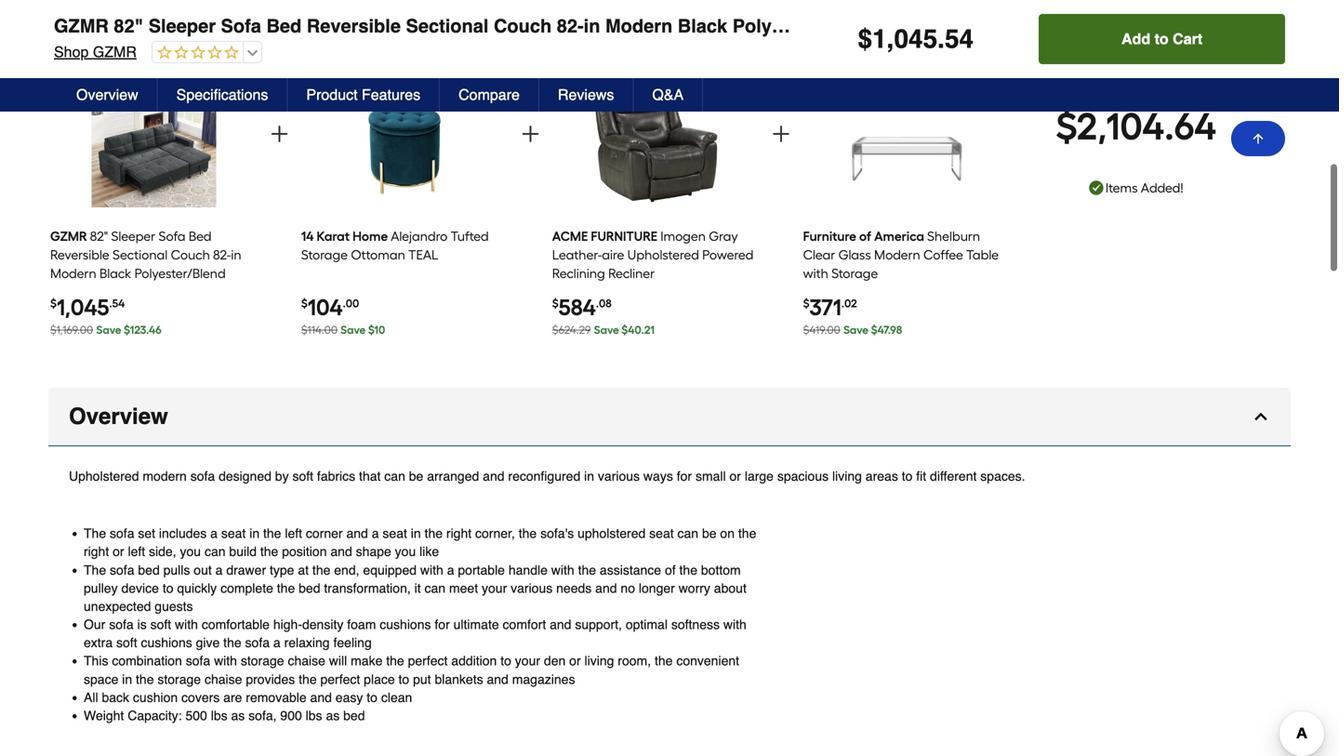 Task type: describe. For each thing, give the bounding box(es) containing it.
82" inside 82" sleeper sofa bed reversible sectional couch 82-in modern black polyester/blend reclining sofa
[[90, 228, 108, 244]]

$ 2,104 .64
[[1056, 104, 1216, 149]]

check filled image
[[1089, 180, 1104, 195]]

and down addition
[[487, 672, 509, 687]]

large
[[745, 469, 774, 484]]

a up shape
[[372, 526, 379, 541]]

1 horizontal spatial soft
[[150, 617, 171, 632]]

the sofa set includes a seat in the left corner and a seat in the right corner, the sofa's upholstered seat can be on the right or left side, you can build the position and shape you like the sofa bed pulls out a drawer type at the end, equipped with a portable handle with the assistance of the bottom pulley device to quickly complete the bed transformation, it can meet your various needs and no longer worry about unexpected guests our sofa is soft with comfortable high-density foam cushions for ultimate comfort and support, optimal softness with extra soft cushions give the sofa a relaxing feeling this combination sofa with storage chaise will make the perfect addition to your den or living room, the convenient space in the storage chaise provides the perfect place to put blankets and magazines all back cushion covers are removable and easy to clean weight capacity: 500 lbs as sofa, 900 lbs as bed
[[84, 526, 756, 723]]

0 horizontal spatial soft
[[116, 635, 137, 650]]

features
[[362, 86, 420, 103]]

teal
[[408, 247, 439, 263]]

put
[[413, 672, 431, 687]]

0 vertical spatial reversible
[[307, 15, 401, 37]]

to down place
[[367, 690, 378, 705]]

$114.00
[[301, 323, 338, 337]]

0 vertical spatial overview button
[[58, 78, 158, 112]]

0 horizontal spatial perfect
[[320, 672, 360, 687]]

powered
[[702, 247, 754, 263]]

assistance
[[600, 562, 661, 577]]

2 the from the top
[[84, 562, 106, 577]]

density
[[302, 617, 343, 632]]

and right comfort at the bottom left of the page
[[550, 617, 571, 632]]

500
[[185, 708, 207, 723]]

blankets
[[435, 672, 483, 687]]

product features
[[306, 86, 420, 103]]

pulls
[[163, 562, 190, 577]]

small
[[696, 469, 726, 484]]

0 vertical spatial reclining
[[878, 15, 962, 37]]

reclining inside 82" sleeper sofa bed reversible sectional couch 82-in modern black polyester/blend reclining sofa
[[50, 284, 103, 300]]

of inside the sofa set includes a seat in the left corner and a seat in the right corner, the sofa's upholstered seat can be on the right or left side, you can build the position and shape you like the sofa bed pulls out a drawer type at the end, equipped with a portable handle with the assistance of the bottom pulley device to quickly complete the bed transformation, it can meet your various needs and no longer worry about unexpected guests our sofa is soft with comfortable high-density foam cushions for ultimate comfort and support, optimal softness with extra soft cushions give the sofa a relaxing feeling this combination sofa with storage chaise will make the perfect addition to your den or living room, the convenient space in the storage chaise provides the perfect place to put blankets and magazines all back cushion covers are removable and easy to clean weight capacity: 500 lbs as sofa, 900 lbs as bed
[[665, 562, 676, 577]]

0 vertical spatial perfect
[[408, 653, 448, 668]]

.64
[[1165, 104, 1216, 149]]

1 plus image from the left
[[268, 123, 291, 145]]

a down the high-
[[273, 635, 281, 650]]

1 horizontal spatial 82-
[[557, 15, 584, 37]]

2 as from the left
[[326, 708, 340, 723]]

compare button
[[440, 78, 539, 112]]

0 horizontal spatial right
[[84, 544, 109, 559]]

and right arranged
[[483, 469, 505, 484]]

0 horizontal spatial bed
[[138, 562, 160, 577]]

clear
[[803, 247, 835, 263]]

ways
[[643, 469, 673, 484]]

gzmr for gzmr 82" sleeper sofa bed reversible sectional couch 82-in modern black polyester/blend reclining sofa
[[54, 15, 109, 37]]

0 horizontal spatial be
[[409, 469, 423, 484]]

and up the end,
[[330, 544, 352, 559]]

1 vertical spatial overview button
[[48, 388, 1291, 446]]

$1,169.00
[[50, 323, 93, 337]]

acme
[[552, 228, 588, 244]]

furniture
[[591, 228, 658, 244]]

karat
[[317, 228, 350, 244]]

1,045 for .
[[872, 24, 938, 54]]

q&a button
[[634, 78, 703, 112]]

sofa up $1,169.00 save $ 123.46
[[106, 284, 133, 300]]

1 vertical spatial gzmr
[[93, 43, 137, 60]]

14 karat home alejandro tufted storage ottoman teal image
[[343, 75, 467, 215]]

portable
[[458, 562, 505, 577]]

that
[[359, 469, 381, 484]]

sofa right "."
[[967, 15, 1007, 37]]

1 you from the left
[[180, 544, 201, 559]]

furniture of america
[[803, 228, 924, 244]]

corner,
[[475, 526, 515, 541]]

this
[[84, 653, 108, 668]]

bed inside 82" sleeper sofa bed reversible sectional couch 82-in modern black polyester/blend reclining sofa
[[189, 228, 212, 244]]

sofa down comfortable
[[245, 635, 270, 650]]

build
[[229, 544, 257, 559]]

0 vertical spatial 82"
[[114, 15, 143, 37]]

our
[[84, 617, 105, 632]]

plus image
[[770, 123, 793, 145]]

includes
[[159, 526, 207, 541]]

unexpected
[[84, 599, 151, 614]]

current
[[117, 46, 174, 60]]

reconfigured
[[508, 469, 581, 484]]

1 vertical spatial cushions
[[141, 635, 192, 650]]

2 horizontal spatial bed
[[343, 708, 365, 723]]

.08
[[596, 297, 612, 310]]

a right includes
[[210, 526, 218, 541]]

clean
[[381, 690, 412, 705]]

it
[[414, 581, 421, 595]]

sofa's
[[540, 526, 574, 541]]

1 lbs from the left
[[211, 708, 227, 723]]

104
[[308, 294, 343, 321]]

device
[[121, 581, 159, 595]]

specifications
[[176, 86, 268, 103]]

sofa up device
[[110, 562, 134, 577]]

will
[[329, 653, 347, 668]]

add to cart button
[[1039, 14, 1285, 64]]

tufted
[[451, 228, 489, 244]]

2 seat from the left
[[383, 526, 407, 541]]

give
[[196, 635, 220, 650]]

can left on
[[677, 526, 698, 541]]

coffee
[[923, 247, 963, 263]]

0 vertical spatial left
[[285, 526, 302, 541]]

save for 104
[[341, 323, 366, 337]]

to left fit
[[902, 469, 913, 484]]

recliner
[[608, 266, 655, 281]]

gzmr for gzmr
[[50, 228, 87, 244]]

save for 371
[[843, 323, 869, 337]]

of inside 371 list item
[[859, 228, 871, 244]]

room,
[[618, 653, 651, 668]]

1 horizontal spatial polyester/blend
[[733, 15, 873, 37]]

save for 584
[[594, 323, 619, 337]]

1 horizontal spatial chaise
[[288, 653, 325, 668]]

transformation,
[[324, 581, 411, 595]]

overview for overview button to the bottom
[[69, 404, 168, 429]]

ultimate
[[453, 617, 499, 632]]

to left put
[[399, 672, 409, 687]]

0 vertical spatial sleeper
[[149, 15, 216, 37]]

bottom
[[701, 562, 741, 577]]

14 karat home
[[301, 228, 388, 244]]

modern inside 82" sleeper sofa bed reversible sectional couch 82-in modern black polyester/blend reclining sofa
[[50, 266, 96, 281]]

arrow up image
[[1251, 131, 1266, 146]]

sofa left set
[[110, 526, 134, 541]]

$ inside $ 584 .08
[[552, 297, 559, 310]]

can up out
[[205, 544, 226, 559]]

with down like
[[420, 562, 443, 577]]

combination
[[112, 653, 182, 668]]

$ 584 .08
[[552, 294, 612, 321]]

easy
[[336, 690, 363, 705]]

black inside 82" sleeper sofa bed reversible sectional couch 82-in modern black polyester/blend reclining sofa
[[100, 266, 131, 281]]

spaces.
[[980, 469, 1025, 484]]

magazines
[[512, 672, 575, 687]]

upholstered
[[578, 526, 646, 541]]

removable
[[246, 690, 307, 705]]

various inside the sofa set includes a seat in the left corner and a seat in the right corner, the sofa's upholstered seat can be on the right or left side, you can build the position and shape you like the sofa bed pulls out a drawer type at the end, equipped with a portable handle with the assistance of the bottom pulley device to quickly complete the bed transformation, it can meet your various needs and no longer worry about unexpected guests our sofa is soft with comfortable high-density foam cushions for ultimate comfort and support, optimal softness with extra soft cushions give the sofa a relaxing feeling this combination sofa with storage chaise will make the perfect addition to your den or living room, the convenient space in the storage chaise provides the perfect place to put blankets and magazines all back cushion covers are removable and easy to clean weight capacity: 500 lbs as sofa, 900 lbs as bed
[[511, 581, 553, 595]]

all
[[84, 690, 98, 705]]

guests
[[155, 599, 193, 614]]

1 vertical spatial or
[[113, 544, 124, 559]]

0 vertical spatial couch
[[494, 15, 552, 37]]

1 horizontal spatial living
[[832, 469, 862, 484]]

add
[[1122, 30, 1150, 47]]

$1,169.00 save $ 123.46
[[50, 323, 161, 337]]

needs
[[556, 581, 592, 595]]

and left easy on the bottom of page
[[310, 690, 332, 705]]

2 plus image from the left
[[519, 123, 542, 145]]

and up shape
[[346, 526, 368, 541]]

acme furniture imogen gray leather-aire upholstered powered reclining recliner image
[[594, 75, 718, 215]]

cart
[[1173, 30, 1203, 47]]

$ 104 .00
[[301, 294, 359, 321]]

alejandro tufted storage ottoman teal
[[301, 228, 489, 263]]

1 horizontal spatial bed
[[299, 581, 320, 595]]

reclining inside imogen gray leather-aire upholstered powered reclining recliner
[[552, 266, 605, 281]]

sofa,
[[248, 708, 277, 723]]

$ inside "$ 104 .00"
[[301, 297, 308, 310]]

1 horizontal spatial cushions
[[380, 617, 431, 632]]

arranged
[[427, 469, 479, 484]]

0 vertical spatial sectional
[[406, 15, 489, 37]]

are
[[223, 690, 242, 705]]

0 horizontal spatial upholstered
[[69, 469, 139, 484]]

items added!
[[1106, 180, 1184, 196]]

$624.29
[[552, 323, 591, 337]]



Task type: vqa. For each thing, say whether or not it's contained in the screenshot.
9:00
no



Task type: locate. For each thing, give the bounding box(es) containing it.
upholstered left modern
[[69, 469, 139, 484]]

lbs right 900
[[306, 708, 322, 723]]

1 vertical spatial living
[[584, 653, 614, 668]]

1 vertical spatial perfect
[[320, 672, 360, 687]]

like
[[420, 544, 439, 559]]

imogen gray leather-aire upholstered powered reclining recliner
[[552, 228, 754, 281]]

provides
[[246, 672, 295, 687]]

0 horizontal spatial reversible
[[50, 247, 109, 263]]

save for 1,045
[[96, 323, 121, 337]]

reversible up product features
[[307, 15, 401, 37]]

with down about
[[723, 617, 747, 632]]

plus image
[[268, 123, 291, 145], [519, 123, 542, 145]]

0 horizontal spatial sectional
[[113, 247, 168, 263]]

2 horizontal spatial or
[[730, 469, 741, 484]]

1 horizontal spatial you
[[395, 544, 416, 559]]

$ 1,045 .54
[[50, 294, 125, 321]]

quickly
[[177, 581, 217, 595]]

1 vertical spatial bed
[[299, 581, 320, 595]]

black up q&a
[[678, 15, 727, 37]]

zero stars image
[[152, 45, 239, 62]]

polyester/blend up selected
[[733, 15, 873, 37]]

1,045 left 54
[[872, 24, 938, 54]]

or right den
[[569, 653, 581, 668]]

0 vertical spatial gzmr
[[54, 15, 109, 37]]

living left "room,"
[[584, 653, 614, 668]]

sofa down gzmr 82" sleeper sofa bed reversible sectional couch 82-in modern black polyester/blend reclining sofa image
[[159, 228, 186, 244]]

with down clear
[[803, 266, 828, 281]]

sofa
[[190, 469, 215, 484], [110, 526, 134, 541], [110, 562, 134, 577], [109, 617, 134, 632], [245, 635, 270, 650], [186, 653, 210, 668]]

1 horizontal spatial left
[[285, 526, 302, 541]]

end,
[[334, 562, 359, 577]]

sofa down give
[[186, 653, 210, 668]]

0 vertical spatial bed
[[266, 15, 302, 37]]

2 vertical spatial or
[[569, 653, 581, 668]]

overview button down shop gzmr
[[58, 78, 158, 112]]

2 vertical spatial gzmr
[[50, 228, 87, 244]]

bed down at
[[299, 581, 320, 595]]

1,045 for .54
[[57, 294, 109, 321]]

$624.29 save $ 40.21
[[552, 323, 655, 337]]

position
[[282, 544, 327, 559]]

be left on
[[702, 526, 717, 541]]

reversible inside 82" sleeper sofa bed reversible sectional couch 82-in modern black polyester/blend reclining sofa
[[50, 247, 109, 263]]

living left areas
[[832, 469, 862, 484]]

storage
[[241, 653, 284, 668], [158, 672, 201, 687]]

equipped
[[363, 562, 417, 577]]

corner
[[306, 526, 343, 541]]

specifications button
[[158, 78, 288, 112]]

save down .00
[[341, 323, 366, 337]]

q&a
[[652, 86, 684, 103]]

0 horizontal spatial various
[[511, 581, 553, 595]]

furniture of america shelburn clear glass modern coffee table with storage image
[[845, 75, 969, 215]]

gzmr up $ 1,045 .54
[[50, 228, 87, 244]]

america
[[874, 228, 924, 244]]

for right ways
[[677, 469, 692, 484]]

optimal
[[626, 617, 668, 632]]

modern up $ 1,045 .54
[[50, 266, 96, 281]]

no
[[621, 581, 635, 595]]

weight
[[84, 708, 124, 723]]

1 vertical spatial bed
[[189, 228, 212, 244]]

1 horizontal spatial storage
[[241, 653, 284, 668]]

items
[[1106, 180, 1138, 196]]

1 horizontal spatial modern
[[605, 15, 673, 37]]

plus image down compare 'button'
[[519, 123, 542, 145]]

designed
[[219, 469, 271, 484]]

1 vertical spatial be
[[702, 526, 717, 541]]

0 vertical spatial or
[[730, 469, 741, 484]]

0 vertical spatial 82-
[[557, 15, 584, 37]]

high-
[[273, 617, 302, 632]]

reviews
[[558, 86, 614, 103]]

cushions up combination
[[141, 635, 192, 650]]

reclining up $1,169.00
[[50, 284, 103, 300]]

overview for the topmost overview button
[[76, 86, 138, 103]]

gzmr inside 1,045 list item
[[50, 228, 87, 244]]

den
[[544, 653, 566, 668]]

left up position
[[285, 526, 302, 541]]

different
[[930, 469, 977, 484]]

0 horizontal spatial seat
[[221, 526, 246, 541]]

living inside the sofa set includes a seat in the left corner and a seat in the right corner, the sofa's upholstered seat can be on the right or left side, you can build the position and shape you like the sofa bed pulls out a drawer type at the end, equipped with a portable handle with the assistance of the bottom pulley device to quickly complete the bed transformation, it can meet your various needs and no longer worry about unexpected guests our sofa is soft with comfortable high-density foam cushions for ultimate comfort and support, optimal softness with extra soft cushions give the sofa a relaxing feeling this combination sofa with storage chaise will make the perfect addition to your den or living room, the convenient space in the storage chaise provides the perfect place to put blankets and magazines all back cushion covers are removable and easy to clean weight capacity: 500 lbs as sofa, 900 lbs as bed
[[584, 653, 614, 668]]

1 horizontal spatial storage
[[832, 266, 878, 281]]

save inside 104 list item
[[341, 323, 366, 337]]

overview button up ways
[[48, 388, 1291, 446]]

1 horizontal spatial as
[[326, 708, 340, 723]]

0 horizontal spatial 1,045
[[57, 294, 109, 321]]

upholstered inside imogen gray leather-aire upholstered powered reclining recliner
[[627, 247, 699, 263]]

3 save from the left
[[594, 323, 619, 337]]

bed
[[266, 15, 302, 37], [189, 228, 212, 244]]

save
[[96, 323, 121, 337], [341, 323, 366, 337], [594, 323, 619, 337], [843, 323, 869, 337]]

1 vertical spatial of
[[665, 562, 676, 577]]

to up guests
[[163, 581, 173, 595]]

save inside 584 list item
[[594, 323, 619, 337]]

1,045 up $1,169.00
[[57, 294, 109, 321]]

item
[[178, 46, 207, 60]]

polyester/blend up 123.46
[[134, 266, 226, 281]]

82"
[[114, 15, 143, 37], [90, 228, 108, 244]]

storage down glass
[[832, 266, 878, 281]]

0 vertical spatial for
[[677, 469, 692, 484]]

1 the from the top
[[84, 526, 106, 541]]

foam
[[347, 617, 376, 632]]

1 horizontal spatial bed
[[266, 15, 302, 37]]

with up needs at the bottom left
[[551, 562, 574, 577]]

at
[[298, 562, 309, 577]]

couch inside 82" sleeper sofa bed reversible sectional couch 82-in modern black polyester/blend reclining sofa
[[171, 247, 210, 263]]

1 vertical spatial chaise
[[205, 672, 242, 687]]

1 horizontal spatial of
[[859, 228, 871, 244]]

0 vertical spatial right
[[446, 526, 472, 541]]

1 save from the left
[[96, 323, 121, 337]]

reclining down leather-
[[552, 266, 605, 281]]

with down give
[[214, 653, 237, 668]]

to inside add to cart button
[[1155, 30, 1169, 47]]

capacity:
[[128, 708, 182, 723]]

2 vertical spatial modern
[[50, 266, 96, 281]]

$114.00 save $ 10
[[301, 323, 385, 337]]

1 horizontal spatial 82"
[[114, 15, 143, 37]]

added!
[[1141, 180, 1184, 196]]

gzmr 82" sleeper sofa bed reversible sectional couch 82-in modern black polyester/blend reclining sofa image
[[92, 75, 216, 215]]

reversible
[[307, 15, 401, 37], [50, 247, 109, 263]]

make
[[351, 653, 383, 668]]

in inside 82" sleeper sofa bed reversible sectional couch 82-in modern black polyester/blend reclining sofa
[[231, 247, 241, 263]]

1,045 list item
[[50, 71, 258, 347]]

sofa up zero stars image
[[221, 15, 261, 37]]

shop
[[54, 43, 89, 60]]

0 horizontal spatial of
[[665, 562, 676, 577]]

3 seat from the left
[[649, 526, 674, 541]]

sofa down the unexpected
[[109, 617, 134, 632]]

1 horizontal spatial various
[[598, 469, 640, 484]]

0 horizontal spatial reclining
[[50, 284, 103, 300]]

about
[[714, 581, 747, 595]]

glass
[[838, 247, 871, 263]]

sofa right modern
[[190, 469, 215, 484]]

0 vertical spatial soft
[[292, 469, 313, 484]]

371 list item
[[803, 71, 1011, 347]]

0 horizontal spatial bed
[[189, 228, 212, 244]]

overview button
[[58, 78, 158, 112], [48, 388, 1291, 446]]

$ inside $ 1,045 .54
[[50, 297, 57, 310]]

0 horizontal spatial black
[[100, 266, 131, 281]]

40.21
[[628, 323, 655, 337]]

0 vertical spatial 1,045
[[872, 24, 938, 54]]

couch
[[494, 15, 552, 37], [171, 247, 210, 263]]

leather-
[[552, 247, 602, 263]]

save down .02
[[843, 323, 869, 337]]

to right "add"
[[1155, 30, 1169, 47]]

perfect down "will"
[[320, 672, 360, 687]]

save inside 371 list item
[[843, 323, 869, 337]]

polyester/blend inside 82" sleeper sofa bed reversible sectional couch 82-in modern black polyester/blend reclining sofa
[[134, 266, 226, 281]]

104 list item
[[301, 71, 509, 347]]

1 vertical spatial sectional
[[113, 247, 168, 263]]

82- inside 82" sleeper sofa bed reversible sectional couch 82-in modern black polyester/blend reclining sofa
[[213, 247, 231, 263]]

soft right by
[[292, 469, 313, 484]]

furniture
[[803, 228, 856, 244]]

to right addition
[[501, 653, 511, 668]]

chaise up are
[[205, 672, 242, 687]]

$ 371 .02
[[803, 294, 857, 321]]

sectional inside 82" sleeper sofa bed reversible sectional couch 82-in modern black polyester/blend reclining sofa
[[113, 247, 168, 263]]

1 vertical spatial 1,045
[[57, 294, 109, 321]]

be inside the sofa set includes a seat in the left corner and a seat in the right corner, the sofa's upholstered seat can be on the right or left side, you can build the position and shape you like the sofa bed pulls out a drawer type at the end, equipped with a portable handle with the assistance of the bottom pulley device to quickly complete the bed transformation, it can meet your various needs and no longer worry about unexpected guests our sofa is soft with comfortable high-density foam cushions for ultimate comfort and support, optimal softness with extra soft cushions give the sofa a relaxing feeling this combination sofa with storage chaise will make the perfect addition to your den or living room, the convenient space in the storage chaise provides the perfect place to put blankets and magazines all back cushion covers are removable and easy to clean weight capacity: 500 lbs as sofa, 900 lbs as bed
[[702, 526, 717, 541]]

82" up the current at top
[[114, 15, 143, 37]]

sectional up the .54
[[113, 247, 168, 263]]

extra
[[84, 635, 113, 650]]

you left like
[[395, 544, 416, 559]]

2 you from the left
[[395, 544, 416, 559]]

1 as from the left
[[231, 708, 245, 723]]

0 horizontal spatial modern
[[50, 266, 96, 281]]

chaise down relaxing
[[288, 653, 325, 668]]

seat up build
[[221, 526, 246, 541]]

1 vertical spatial the
[[84, 562, 106, 577]]

handle
[[509, 562, 548, 577]]

1 horizontal spatial reclining
[[552, 266, 605, 281]]

584 list item
[[552, 71, 760, 347]]

0 vertical spatial chaise
[[288, 653, 325, 668]]

0 horizontal spatial cushions
[[141, 635, 192, 650]]

various down handle
[[511, 581, 553, 595]]

relaxing
[[284, 635, 330, 650]]

with inside shelburn clear glass modern coffee table with storage
[[803, 266, 828, 281]]

of up longer at bottom
[[665, 562, 676, 577]]

soft
[[292, 469, 313, 484], [150, 617, 171, 632], [116, 635, 137, 650]]

your down portable
[[482, 581, 507, 595]]

areas
[[866, 469, 898, 484]]

1 horizontal spatial couch
[[494, 15, 552, 37]]

you down includes
[[180, 544, 201, 559]]

bed up device
[[138, 562, 160, 577]]

reclining up selected
[[878, 15, 962, 37]]

the left set
[[84, 526, 106, 541]]

1 vertical spatial various
[[511, 581, 553, 595]]

1 vertical spatial modern
[[874, 247, 920, 263]]

lbs
[[211, 708, 227, 723], [306, 708, 322, 723]]

sofa
[[221, 15, 261, 37], [967, 15, 1007, 37], [159, 228, 186, 244], [106, 284, 133, 300]]

0 vertical spatial various
[[598, 469, 640, 484]]

save inside 1,045 list item
[[96, 323, 121, 337]]

2 horizontal spatial soft
[[292, 469, 313, 484]]

modern up q&a
[[605, 15, 673, 37]]

4 save from the left
[[843, 323, 869, 337]]

chevron up image
[[1252, 407, 1270, 426]]

be left arranged
[[409, 469, 423, 484]]

you
[[180, 544, 201, 559], [395, 544, 416, 559]]

0 horizontal spatial left
[[128, 544, 145, 559]]

modern inside shelburn clear glass modern coffee table with storage
[[874, 247, 920, 263]]

or up pulley
[[113, 544, 124, 559]]

1 vertical spatial left
[[128, 544, 145, 559]]

1 vertical spatial for
[[435, 617, 450, 632]]

1 seat from the left
[[221, 526, 246, 541]]

upholstered modern sofa designed by soft fabrics that can be arranged and reconfigured in various ways for small or large spacious living areas to fit different spaces.
[[69, 469, 1025, 484]]

1,045
[[872, 24, 938, 54], [57, 294, 109, 321]]

0 horizontal spatial or
[[113, 544, 124, 559]]

1,045 inside 1,045 list item
[[57, 294, 109, 321]]

soft down is
[[116, 635, 137, 650]]

and left no
[[595, 581, 617, 595]]

2 lbs from the left
[[306, 708, 322, 723]]

1 vertical spatial right
[[84, 544, 109, 559]]

0 horizontal spatial polyester/blend
[[134, 266, 226, 281]]

1 vertical spatial black
[[100, 266, 131, 281]]

$
[[858, 24, 872, 54], [1056, 104, 1077, 149], [50, 297, 57, 310], [301, 297, 308, 310], [552, 297, 559, 310], [803, 297, 810, 310], [124, 323, 130, 337], [368, 323, 374, 337], [621, 323, 628, 337], [871, 323, 877, 337]]

for inside the sofa set includes a seat in the left corner and a seat in the right corner, the sofa's upholstered seat can be on the right or left side, you can build the position and shape you like the sofa bed pulls out a drawer type at the end, equipped with a portable handle with the assistance of the bottom pulley device to quickly complete the bed transformation, it can meet your various needs and no longer worry about unexpected guests our sofa is soft with comfortable high-density foam cushions for ultimate comfort and support, optimal softness with extra soft cushions give the sofa a relaxing feeling this combination sofa with storage chaise will make the perfect addition to your den or living room, the convenient space in the storage chaise provides the perfect place to put blankets and magazines all back cushion covers are removable and easy to clean weight capacity: 500 lbs as sofa, 900 lbs as bed
[[435, 617, 450, 632]]

storage up provides
[[241, 653, 284, 668]]

product
[[306, 86, 358, 103]]

.54
[[109, 297, 125, 310]]

of up glass
[[859, 228, 871, 244]]

0 horizontal spatial for
[[435, 617, 450, 632]]

comfort
[[503, 617, 546, 632]]

covers
[[181, 690, 220, 705]]

can right it
[[425, 581, 446, 595]]

0 horizontal spatial storage
[[301, 247, 348, 263]]

overview up modern
[[69, 404, 168, 429]]

comfortable
[[202, 617, 270, 632]]

1 horizontal spatial for
[[677, 469, 692, 484]]

1 vertical spatial your
[[515, 653, 540, 668]]

reversible up $ 1,045 .54
[[50, 247, 109, 263]]

$ 1,045 . 54
[[858, 24, 974, 54]]

as down are
[[231, 708, 245, 723]]

0 vertical spatial the
[[84, 526, 106, 541]]

0 horizontal spatial your
[[482, 581, 507, 595]]

a up "meet"
[[447, 562, 454, 577]]

sectional
[[406, 15, 489, 37], [113, 247, 168, 263]]

0 vertical spatial storage
[[301, 247, 348, 263]]

as down easy on the bottom of page
[[326, 708, 340, 723]]

0 vertical spatial be
[[409, 469, 423, 484]]

82" up $ 1,045 .54
[[90, 228, 108, 244]]

2 vertical spatial reclining
[[50, 284, 103, 300]]

modern down america
[[874, 247, 920, 263]]

aire
[[602, 247, 624, 263]]

2 save from the left
[[341, 323, 366, 337]]

1 vertical spatial reclining
[[552, 266, 605, 281]]

back
[[102, 690, 129, 705]]

10
[[374, 323, 385, 337]]

371
[[810, 294, 842, 321]]

0 vertical spatial living
[[832, 469, 862, 484]]

1 vertical spatial storage
[[158, 672, 201, 687]]

perfect up put
[[408, 653, 448, 668]]

upholstered down imogen on the top
[[627, 247, 699, 263]]

the up pulley
[[84, 562, 106, 577]]

2 horizontal spatial modern
[[874, 247, 920, 263]]

overview down shop gzmr
[[76, 86, 138, 103]]

0 vertical spatial your
[[482, 581, 507, 595]]

sleeper up item
[[149, 15, 216, 37]]

a right out
[[215, 562, 223, 577]]

gzmr up shop
[[54, 15, 109, 37]]

upholstered
[[627, 247, 699, 263], [69, 469, 139, 484]]

right up pulley
[[84, 544, 109, 559]]

cushions down it
[[380, 617, 431, 632]]

reviews button
[[539, 78, 634, 112]]

1 vertical spatial overview
[[69, 404, 168, 429]]

$419.00
[[803, 323, 840, 337]]

table
[[966, 247, 999, 263]]

0 vertical spatial black
[[678, 15, 727, 37]]

$ inside $ 371 .02
[[803, 297, 810, 310]]

1 horizontal spatial seat
[[383, 526, 407, 541]]

imogen
[[660, 228, 706, 244]]

seat up assistance
[[649, 526, 674, 541]]

.00
[[343, 297, 359, 310]]

1 vertical spatial polyester/blend
[[134, 266, 226, 281]]

reclining
[[878, 15, 962, 37], [552, 266, 605, 281], [50, 284, 103, 300]]

storage up covers
[[158, 672, 201, 687]]

for left ultimate
[[435, 617, 450, 632]]

on
[[720, 526, 735, 541]]

cushion
[[133, 690, 178, 705]]

1 horizontal spatial lbs
[[306, 708, 322, 723]]

0 horizontal spatial couch
[[171, 247, 210, 263]]

storage inside alejandro tufted storage ottoman teal
[[301, 247, 348, 263]]

bed
[[138, 562, 160, 577], [299, 581, 320, 595], [343, 708, 365, 723]]

soft right is
[[150, 617, 171, 632]]

spacious
[[777, 469, 829, 484]]

0 horizontal spatial as
[[231, 708, 245, 723]]

save down the .54
[[96, 323, 121, 337]]

1 horizontal spatial or
[[569, 653, 581, 668]]

seat up shape
[[383, 526, 407, 541]]

your up "magazines"
[[515, 653, 540, 668]]

2 horizontal spatial seat
[[649, 526, 674, 541]]

0 horizontal spatial living
[[584, 653, 614, 668]]

can right that
[[384, 469, 405, 484]]

1 horizontal spatial your
[[515, 653, 540, 668]]

save down .08
[[594, 323, 619, 337]]

2 vertical spatial soft
[[116, 635, 137, 650]]

bed down easy on the bottom of page
[[343, 708, 365, 723]]

sleeper inside 82" sleeper sofa bed reversible sectional couch 82-in modern black polyester/blend reclining sofa
[[111, 228, 155, 244]]

with down guests
[[175, 617, 198, 632]]

shelburn clear glass modern coffee table with storage
[[803, 228, 999, 281]]

storage inside shelburn clear glass modern coffee table with storage
[[832, 266, 878, 281]]

1 horizontal spatial right
[[446, 526, 472, 541]]

polyester/blend
[[733, 15, 873, 37], [134, 266, 226, 281]]

sleeper up the .54
[[111, 228, 155, 244]]

or left large
[[730, 469, 741, 484]]

1 horizontal spatial plus image
[[519, 123, 542, 145]]



